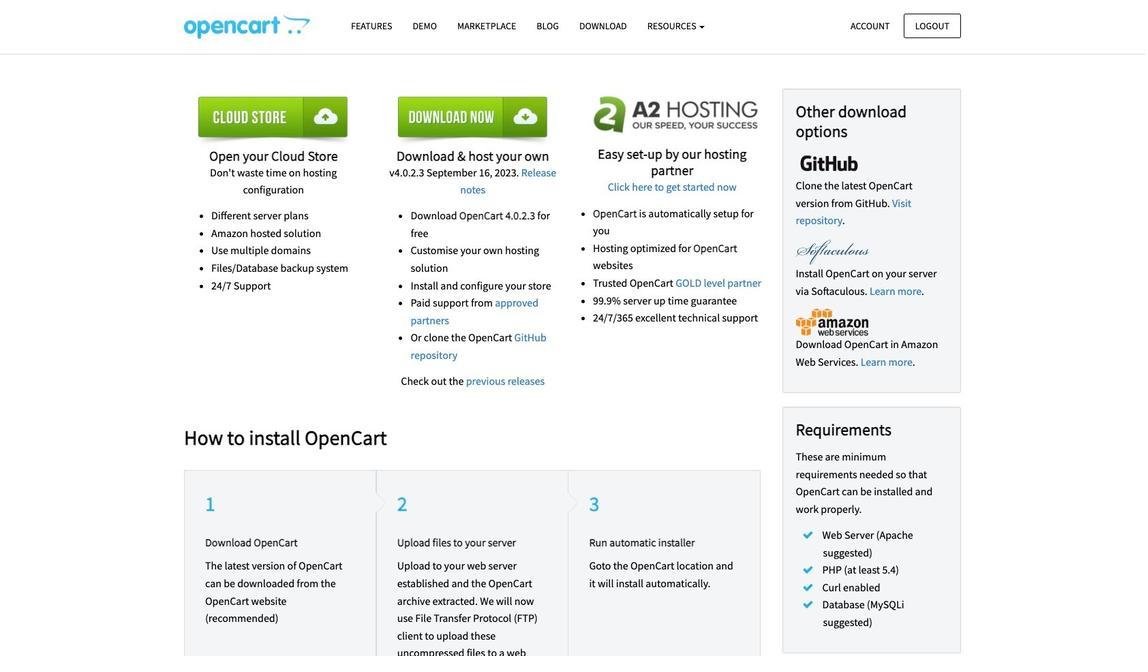 Task type: vqa. For each thing, say whether or not it's contained in the screenshot.
GITHUB IMAGE
yes



Task type: locate. For each thing, give the bounding box(es) containing it.
download opencart now image
[[398, 97, 548, 147]]



Task type: describe. For each thing, give the bounding box(es) containing it.
get started now image
[[590, 92, 763, 138]]

opencart - downloads image
[[184, 14, 310, 39]]

softaculous image
[[796, 238, 870, 265]]

open cloud store image
[[199, 97, 349, 147]]

github image
[[796, 150, 862, 177]]



